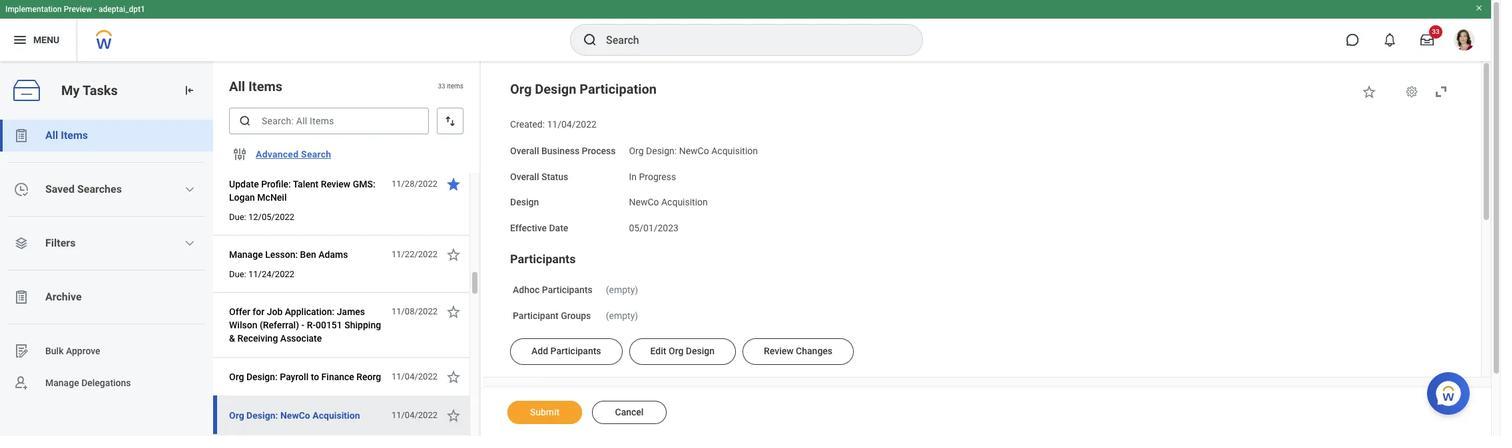 Task type: describe. For each thing, give the bounding box(es) containing it.
org design: newco acquisition inside org design: newco acquisition button
[[229, 411, 360, 422]]

created:
[[510, 119, 545, 130]]

bulk approve link
[[0, 336, 213, 368]]

edit org design button
[[629, 339, 736, 366]]

1 horizontal spatial search image
[[582, 32, 598, 48]]

wilson
[[229, 320, 257, 331]]

11/24/2022
[[248, 270, 294, 280]]

33 button
[[1413, 25, 1443, 55]]

submit button
[[508, 402, 582, 425]]

11/04/2022 for org design: payroll to finance reorg
[[392, 372, 438, 382]]

implementation
[[5, 5, 62, 14]]

james
[[337, 307, 365, 318]]

1 vertical spatial newco
[[629, 197, 659, 208]]

clipboard image for archive
[[13, 290, 29, 306]]

filters button
[[0, 228, 213, 260]]

newco inside button
[[280, 411, 310, 422]]

update
[[229, 179, 259, 190]]

effective date
[[510, 223, 568, 234]]

saved searches
[[45, 183, 122, 196]]

my tasks element
[[0, 61, 213, 437]]

gear image
[[1406, 85, 1419, 99]]

in
[[629, 172, 637, 182]]

effective date element
[[629, 215, 679, 235]]

bulk approve
[[45, 346, 100, 357]]

-
[[94, 5, 97, 14]]

manage lesson: ben adams button
[[229, 247, 353, 263]]

process
[[582, 146, 616, 156]]

job
[[267, 307, 283, 318]]

preview
[[64, 5, 92, 14]]

adeptai_dpt1
[[99, 5, 145, 14]]

payroll
[[280, 372, 309, 383]]

org design: newco acquisition button
[[229, 408, 365, 424]]

groups
[[561, 311, 591, 321]]

submit
[[530, 408, 560, 418]]

(empty) for adhoc participants
[[606, 285, 638, 296]]

saved searches button
[[0, 174, 213, 206]]

list containing all items
[[0, 120, 213, 400]]

bulk
[[45, 346, 64, 357]]

offer
[[229, 307, 250, 318]]

r-
[[307, 320, 316, 331]]

org design: payroll to finance reorg button
[[229, 370, 384, 386]]

rename image
[[13, 344, 29, 360]]

talent
[[293, 179, 319, 190]]

11/28/2022
[[392, 179, 438, 189]]

associate
[[280, 334, 322, 344]]

delegations
[[81, 378, 131, 389]]

user plus image
[[13, 376, 29, 392]]

clock check image
[[13, 182, 29, 198]]

for
[[253, 307, 265, 318]]

participant
[[513, 311, 559, 321]]

date
[[549, 223, 568, 234]]

sort image
[[444, 115, 457, 128]]

review changes button
[[743, 339, 854, 366]]

0 vertical spatial 11/04/2022
[[547, 119, 597, 130]]

advanced search
[[256, 149, 331, 160]]

star image for 11/08/2022
[[446, 304, 462, 320]]

manage delegations link
[[0, 368, 213, 400]]

review inside update profile: talent review gms: logan mcneil
[[321, 179, 351, 190]]

add participants
[[532, 347, 601, 357]]

lesson:
[[265, 250, 298, 260]]

participants for adhoc
[[542, 285, 593, 296]]

review changes
[[764, 347, 833, 357]]

inbox large image
[[1421, 33, 1434, 47]]

11/22/2022
[[392, 250, 438, 260]]

mcneil
[[257, 193, 287, 203]]

implementation preview -   adeptai_dpt1
[[5, 5, 145, 14]]

shipping
[[345, 320, 381, 331]]

progress
[[639, 172, 676, 182]]

to
[[311, 372, 319, 383]]

all inside item list element
[[229, 79, 245, 95]]

acquisition inside button
[[313, 411, 360, 422]]

add participants button
[[510, 339, 623, 366]]

(empty) for participant groups
[[606, 311, 638, 321]]

reorg
[[357, 372, 381, 383]]

configure image
[[232, 147, 248, 163]]

menu banner
[[0, 0, 1491, 61]]

notifications large image
[[1384, 33, 1397, 47]]

tasks
[[83, 82, 118, 98]]

participants for add
[[551, 347, 601, 357]]

Search: All Items text field
[[229, 108, 429, 135]]

adhoc
[[513, 285, 540, 296]]

1 horizontal spatial review
[[764, 347, 794, 357]]

items inside item list element
[[248, 79, 282, 95]]

receiving
[[237, 334, 278, 344]]

archive button
[[0, 282, 213, 314]]

item list element
[[213, 61, 481, 437]]

0 vertical spatial design:
[[646, 146, 677, 156]]

offer for job application: james wilson (referral) ‎- r-00151 shipping & receiving associate
[[229, 307, 381, 344]]

participation
[[580, 81, 657, 97]]

all items inside button
[[45, 129, 88, 142]]

due: 11/24/2022
[[229, 270, 294, 280]]

05/01/2023
[[629, 223, 679, 234]]

1 horizontal spatial org design: newco acquisition
[[629, 146, 758, 156]]

application:
[[285, 307, 335, 318]]

1 vertical spatial acquisition
[[661, 197, 708, 208]]



Task type: vqa. For each thing, say whether or not it's contained in the screenshot.
Participants corresponding to Adhoc
yes



Task type: locate. For each thing, give the bounding box(es) containing it.
menu
[[33, 34, 59, 45]]

2 horizontal spatial acquisition
[[712, 146, 758, 156]]

2 due: from the top
[[229, 270, 246, 280]]

participants down groups
[[551, 347, 601, 357]]

1 vertical spatial due:
[[229, 270, 246, 280]]

0 vertical spatial due:
[[229, 213, 246, 222]]

2 overall from the top
[[510, 172, 539, 182]]

33 left profile logan mcneil image
[[1432, 28, 1440, 35]]

33 left the 'items'
[[438, 83, 445, 90]]

1 horizontal spatial newco
[[629, 197, 659, 208]]

33
[[1432, 28, 1440, 35], [438, 83, 445, 90]]

manage up due: 11/24/2022
[[229, 250, 263, 260]]

star image
[[1362, 84, 1378, 100], [446, 177, 462, 193], [446, 370, 462, 386], [446, 408, 462, 424]]

all inside button
[[45, 129, 58, 142]]

1 overall from the top
[[510, 146, 539, 156]]

advanced search button
[[250, 141, 337, 168]]

overall left status
[[510, 172, 539, 182]]

11/04/2022 for org design: newco acquisition
[[392, 411, 438, 421]]

0 horizontal spatial newco
[[280, 411, 310, 422]]

1 vertical spatial overall
[[510, 172, 539, 182]]

33 for 33 items
[[438, 83, 445, 90]]

adhoc participants
[[513, 285, 593, 296]]

newco acquisition
[[629, 197, 708, 208]]

0 horizontal spatial all items
[[45, 129, 88, 142]]

participant groups
[[513, 311, 591, 321]]

1 vertical spatial chevron down image
[[185, 238, 195, 249]]

&
[[229, 334, 235, 344]]

all right transformation import icon
[[229, 79, 245, 95]]

1 due: from the top
[[229, 213, 246, 222]]

my
[[61, 82, 80, 98]]

1 vertical spatial org design: newco acquisition
[[229, 411, 360, 422]]

overall business process
[[510, 146, 616, 156]]

0 vertical spatial design
[[535, 81, 576, 97]]

edit org design
[[651, 347, 715, 357]]

participants inside button
[[551, 347, 601, 357]]

participants down effective date
[[510, 252, 576, 266]]

1 horizontal spatial acquisition
[[661, 197, 708, 208]]

list
[[0, 120, 213, 400]]

00151
[[316, 320, 342, 331]]

gms:
[[353, 179, 376, 190]]

manage inside button
[[229, 250, 263, 260]]

1 vertical spatial 33
[[438, 83, 445, 90]]

overall down created:
[[510, 146, 539, 156]]

2 vertical spatial newco
[[280, 411, 310, 422]]

12/05/2022
[[248, 213, 294, 222]]

newco up effective date element in the left of the page
[[629, 197, 659, 208]]

0 horizontal spatial org design: newco acquisition
[[229, 411, 360, 422]]

0 vertical spatial star image
[[446, 247, 462, 263]]

searches
[[77, 183, 122, 196]]

2 vertical spatial design
[[686, 347, 715, 357]]

0 horizontal spatial 33
[[438, 83, 445, 90]]

clipboard image
[[13, 128, 29, 144], [13, 290, 29, 306]]

overall
[[510, 146, 539, 156], [510, 172, 539, 182]]

1 vertical spatial manage
[[45, 378, 79, 389]]

1 vertical spatial all
[[45, 129, 58, 142]]

2 horizontal spatial newco
[[679, 146, 709, 156]]

search
[[301, 149, 331, 160]]

review left gms:
[[321, 179, 351, 190]]

org
[[510, 81, 532, 97], [629, 146, 644, 156], [669, 347, 684, 357], [229, 372, 244, 383], [229, 411, 244, 422]]

newco up newco acquisition element
[[679, 146, 709, 156]]

org design: payroll to finance reorg
[[229, 372, 381, 383]]

manage lesson: ben adams
[[229, 250, 348, 260]]

1 horizontal spatial manage
[[229, 250, 263, 260]]

update profile: talent review gms: logan mcneil button
[[229, 177, 384, 206]]

all
[[229, 79, 245, 95], [45, 129, 58, 142]]

1 horizontal spatial all
[[229, 79, 245, 95]]

1 chevron down image from the top
[[185, 185, 195, 195]]

0 vertical spatial chevron down image
[[185, 185, 195, 195]]

offer for job application: james wilson (referral) ‎- r-00151 shipping & receiving associate button
[[229, 304, 384, 347]]

(referral)
[[260, 320, 299, 331]]

participants
[[510, 252, 576, 266], [542, 285, 593, 296], [551, 347, 601, 357]]

adams
[[319, 250, 348, 260]]

overall status element
[[629, 164, 676, 183]]

participants up groups
[[542, 285, 593, 296]]

33 inside button
[[1432, 28, 1440, 35]]

due:
[[229, 213, 246, 222], [229, 270, 246, 280]]

1 vertical spatial search image
[[238, 115, 252, 128]]

clipboard image up clock check 'image'
[[13, 128, 29, 144]]

1 horizontal spatial 33
[[1432, 28, 1440, 35]]

33 for 33
[[1432, 28, 1440, 35]]

2 vertical spatial participants
[[551, 347, 601, 357]]

manage delegations
[[45, 378, 131, 389]]

2 chevron down image from the top
[[185, 238, 195, 249]]

‎-
[[301, 320, 305, 331]]

clipboard image for all items
[[13, 128, 29, 144]]

transformation import image
[[183, 84, 196, 97]]

1 vertical spatial all items
[[45, 129, 88, 142]]

saved
[[45, 183, 75, 196]]

fullscreen image
[[1434, 84, 1450, 100]]

0 vertical spatial acquisition
[[712, 146, 758, 156]]

overall status
[[510, 172, 568, 182]]

0 horizontal spatial search image
[[238, 115, 252, 128]]

archive
[[45, 291, 82, 304]]

items
[[447, 83, 464, 90]]

2 vertical spatial 11/04/2022
[[392, 411, 438, 421]]

11/04/2022
[[547, 119, 597, 130], [392, 372, 438, 382], [392, 411, 438, 421]]

in progress
[[629, 172, 676, 182]]

all up saved
[[45, 129, 58, 142]]

1 vertical spatial review
[[764, 347, 794, 357]]

0 horizontal spatial all
[[45, 129, 58, 142]]

0 vertical spatial manage
[[229, 250, 263, 260]]

33 items
[[438, 83, 464, 90]]

0 vertical spatial overall
[[510, 146, 539, 156]]

edit
[[651, 347, 666, 357]]

close environment banner image
[[1476, 4, 1484, 12]]

0 horizontal spatial review
[[321, 179, 351, 190]]

items inside button
[[61, 129, 88, 142]]

manage down bulk
[[45, 378, 79, 389]]

1 clipboard image from the top
[[13, 128, 29, 144]]

design: for org design: newco acquisition button
[[247, 411, 278, 422]]

org design: newco acquisition element
[[629, 143, 758, 156]]

design right edit
[[686, 347, 715, 357]]

1 vertical spatial (empty)
[[606, 311, 638, 321]]

ben
[[300, 250, 316, 260]]

0 vertical spatial review
[[321, 179, 351, 190]]

2 (empty) from the top
[[606, 311, 638, 321]]

cancel button
[[592, 402, 667, 425]]

0 vertical spatial all
[[229, 79, 245, 95]]

0 horizontal spatial items
[[61, 129, 88, 142]]

review left changes
[[764, 347, 794, 357]]

star image
[[446, 247, 462, 263], [446, 304, 462, 320]]

2 star image from the top
[[446, 304, 462, 320]]

status
[[542, 172, 568, 182]]

org inside button
[[669, 347, 684, 357]]

1 vertical spatial clipboard image
[[13, 290, 29, 306]]

2 clipboard image from the top
[[13, 290, 29, 306]]

finance
[[321, 372, 354, 383]]

0 vertical spatial search image
[[582, 32, 598, 48]]

1 horizontal spatial all items
[[229, 79, 282, 95]]

0 vertical spatial 33
[[1432, 28, 1440, 35]]

chevron down image inside filters dropdown button
[[185, 238, 195, 249]]

menu button
[[0, 19, 77, 61]]

clipboard image inside archive button
[[13, 290, 29, 306]]

manage for manage lesson: ben adams
[[229, 250, 263, 260]]

design up effective
[[510, 197, 539, 208]]

overall for overall business process
[[510, 146, 539, 156]]

search image up configure icon
[[238, 115, 252, 128]]

2 vertical spatial design:
[[247, 411, 278, 422]]

star image right 11/22/2022
[[446, 247, 462, 263]]

0 vertical spatial (empty)
[[606, 285, 638, 296]]

1 vertical spatial design:
[[246, 372, 278, 383]]

all items
[[229, 79, 282, 95], [45, 129, 88, 142]]

manage inside my tasks element
[[45, 378, 79, 389]]

due: left 11/24/2022
[[229, 270, 246, 280]]

search image
[[582, 32, 598, 48], [238, 115, 252, 128]]

0 vertical spatial items
[[248, 79, 282, 95]]

my tasks
[[61, 82, 118, 98]]

1 vertical spatial 11/04/2022
[[392, 372, 438, 382]]

created: 11/04/2022
[[510, 119, 597, 130]]

star image right 11/08/2022 on the bottom
[[446, 304, 462, 320]]

0 vertical spatial clipboard image
[[13, 128, 29, 144]]

due: 12/05/2022
[[229, 213, 294, 222]]

org design: newco acquisition
[[629, 146, 758, 156], [229, 411, 360, 422]]

profile logan mcneil image
[[1454, 29, 1476, 53]]

overall for overall status
[[510, 172, 539, 182]]

all items inside item list element
[[229, 79, 282, 95]]

due: down logan
[[229, 213, 246, 222]]

0 vertical spatial participants
[[510, 252, 576, 266]]

design
[[535, 81, 576, 97], [510, 197, 539, 208], [686, 347, 715, 357]]

11/08/2022
[[392, 307, 438, 317]]

1 vertical spatial participants
[[542, 285, 593, 296]]

profile:
[[261, 179, 291, 190]]

2 vertical spatial acquisition
[[313, 411, 360, 422]]

0 horizontal spatial manage
[[45, 378, 79, 389]]

design: down org design: payroll to finance reorg
[[247, 411, 278, 422]]

justify image
[[12, 32, 28, 48]]

clipboard image left archive
[[13, 290, 29, 306]]

1 horizontal spatial items
[[248, 79, 282, 95]]

manage for manage delegations
[[45, 378, 79, 389]]

acquisition
[[712, 146, 758, 156], [661, 197, 708, 208], [313, 411, 360, 422]]

cancel
[[615, 408, 644, 418]]

chevron down image for filters
[[185, 238, 195, 249]]

search image up org design participation
[[582, 32, 598, 48]]

1 star image from the top
[[446, 247, 462, 263]]

chevron down image inside "saved searches" "dropdown button"
[[185, 185, 195, 195]]

advanced
[[256, 149, 299, 160]]

1 vertical spatial items
[[61, 129, 88, 142]]

design: for org design: payroll to finance reorg button
[[246, 372, 278, 383]]

newco acquisition element
[[629, 195, 708, 208]]

add
[[532, 347, 548, 357]]

logan
[[229, 193, 255, 203]]

design: up overall status element
[[646, 146, 677, 156]]

due: for update profile: talent review gms: logan mcneil
[[229, 213, 246, 222]]

33 inside item list element
[[438, 83, 445, 90]]

chevron down image for saved searches
[[185, 185, 195, 195]]

due: for manage lesson: ben adams
[[229, 270, 246, 280]]

update profile: talent review gms: logan mcneil
[[229, 179, 376, 203]]

design: left payroll
[[246, 372, 278, 383]]

all items button
[[0, 120, 213, 152]]

clipboard image inside all items button
[[13, 128, 29, 144]]

star image for due: 11/24/2022
[[446, 247, 462, 263]]

chevron down image
[[185, 185, 195, 195], [185, 238, 195, 249]]

org design: newco acquisition down payroll
[[229, 411, 360, 422]]

1 vertical spatial star image
[[446, 304, 462, 320]]

filters
[[45, 237, 76, 250]]

approve
[[66, 346, 100, 357]]

design inside button
[[686, 347, 715, 357]]

newco down payroll
[[280, 411, 310, 422]]

org design: newco acquisition up progress at left top
[[629, 146, 758, 156]]

0 vertical spatial all items
[[229, 79, 282, 95]]

0 horizontal spatial acquisition
[[313, 411, 360, 422]]

Search Workday  search field
[[606, 25, 895, 55]]

perspective image
[[13, 236, 29, 252]]

0 vertical spatial org design: newco acquisition
[[629, 146, 758, 156]]

design:
[[646, 146, 677, 156], [246, 372, 278, 383], [247, 411, 278, 422]]

effective
[[510, 223, 547, 234]]

design up created: 11/04/2022
[[535, 81, 576, 97]]

1 vertical spatial design
[[510, 197, 539, 208]]

1 (empty) from the top
[[606, 285, 638, 296]]

0 vertical spatial newco
[[679, 146, 709, 156]]

business
[[542, 146, 580, 156]]



